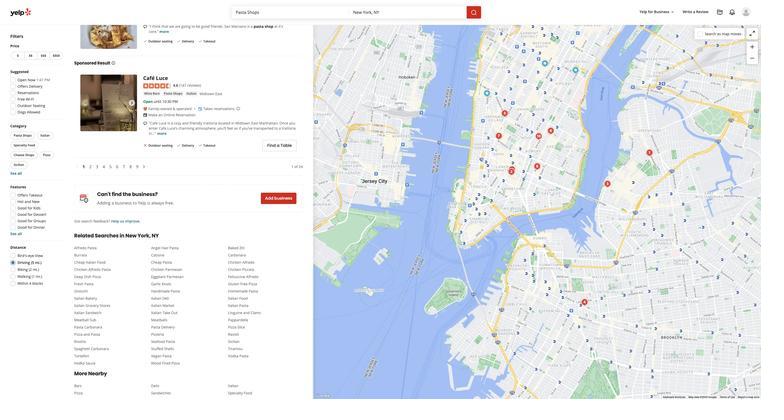 Task type: describe. For each thing, give the bounding box(es) containing it.
5
[[109, 164, 112, 170]]

take
[[162, 311, 170, 316]]

alfredo up piccata
[[242, 260, 255, 265]]

0 horizontal spatial in
[[120, 232, 124, 240]]

midtown inside "cafe luce is a cozy and friendly trattoria located in midtown east manhattan. once you enter cafe luce's charming atmosphere, you'll feel as if you've transported to a trattoria in…"
[[236, 121, 250, 126]]

Near text field
[[353, 10, 463, 15]]

search
[[705, 31, 717, 36]]

biking
[[18, 268, 28, 272]]

and inside pizza slice pizza and pasta
[[84, 332, 90, 337]]

keyboard shortcuts button
[[664, 396, 686, 400]]

16 checkmark v2 image for delivery
[[177, 144, 181, 148]]

yelp inside button
[[640, 9, 648, 14]]

delivery down going
[[182, 39, 194, 44]]

york,
[[138, 232, 151, 240]]

baked ziti link
[[228, 246, 303, 251]]

groups
[[33, 219, 46, 224]]

more for the bottommost more link
[[157, 131, 167, 136]]

online
[[164, 113, 175, 117]]

east inside "cafe luce is a cozy and friendly trattoria located in midtown east manhattan. once you enter cafe luce's charming atmosphere, you'll feel as if you've transported to a trattoria in…"
[[251, 121, 258, 126]]

next image inside pagination navigation navigation
[[141, 164, 147, 170]]

see all button for features
[[10, 232, 22, 237]]

0 vertical spatial east
[[211, 9, 218, 14]]

16 checkmark v2 image for takeout
[[198, 39, 202, 43]]

alfredo up burrata
[[74, 246, 87, 251]]

see for category
[[10, 171, 17, 176]]

4 link
[[101, 163, 107, 171]]

filters
[[10, 34, 23, 39]]

shops for pasta shops button to the right
[[173, 91, 182, 96]]

page: 1 element
[[80, 163, 87, 171]]

delis link
[[151, 384, 226, 389]]

if
[[239, 126, 241, 131]]

open for open now 1:47 pm
[[18, 78, 27, 82]]

16 speech v2 image for "cafe luce is a cozy and friendly trattoria located in midtown east manhattan. once you enter cafe luce's charming atmosphere, you'll feel as if you've transported to a trattoria in…"
[[143, 122, 147, 126]]

parmesan for eggplant parmesan
[[167, 275, 184, 280]]

find a table
[[267, 143, 292, 149]]

good for good for dessert
[[18, 212, 27, 217]]

friends.
[[211, 24, 224, 29]]

1 vertical spatial new
[[125, 232, 137, 240]]

free wi-fi
[[18, 97, 34, 102]]

pasta down related
[[87, 246, 97, 251]]

4 inside pagination navigation navigation
[[103, 164, 105, 170]]

a left pasta
[[251, 24, 253, 29]]

1 for 1 of 24
[[292, 164, 294, 169]]

pasta inside homemade pasta italian bakery
[[249, 289, 258, 294]]

16 info v2 image
[[111, 61, 115, 65]]

projects image
[[717, 9, 723, 15]]

open now 1:47 pm
[[18, 78, 50, 82]]

village
[[219, 9, 230, 14]]

related
[[74, 232, 94, 240]]

pasta inside italian pasta italian sandwich
[[239, 304, 249, 308]]

friendly
[[190, 121, 202, 126]]

all for category
[[17, 171, 22, 176]]

group containing suggested
[[9, 69, 64, 116]]

open until 10:30 pm
[[143, 99, 178, 104]]

once
[[280, 121, 288, 126]]

page: 5 element
[[109, 164, 112, 170]]

italian inside group
[[40, 134, 50, 138]]

you
[[289, 121, 296, 126]]

linguine and clams meatball sub
[[74, 311, 261, 323]]

good for groups
[[18, 219, 46, 224]]

business?
[[132, 191, 158, 198]]

offers for offers delivery
[[18, 84, 28, 89]]

keyboard
[[664, 396, 674, 399]]

to inside the can't find the business? adding a business to yelp is always free.
[[133, 200, 137, 206]]

pasta inside pizza slice pizza and pasta
[[91, 332, 100, 337]]

vegan pasta link
[[151, 354, 226, 359]]

outdoor seating for 16 checkmark v2 image corresponding to outdoor seating
[[148, 39, 173, 44]]

1 horizontal spatial as
[[718, 31, 721, 36]]

delis
[[151, 384, 159, 389]]

chicken for chicken parmesan
[[151, 267, 164, 272]]

italian take out
[[151, 311, 178, 316]]

dessert
[[33, 212, 46, 217]]

charming
[[178, 126, 194, 131]]

italian pizza
[[74, 384, 239, 396]]

8
[[129, 164, 132, 170]]

carbonara for pappardelle pasta carbonara
[[84, 325, 102, 330]]

an
[[159, 113, 163, 117]]

2
[[89, 164, 92, 170]]

bars link
[[74, 384, 149, 389]]

report
[[739, 396, 746, 399]]

improve.
[[125, 219, 141, 224]]

page: 9 element
[[136, 164, 139, 170]]

pagination navigation navigation
[[74, 158, 303, 176]]

Find text field
[[236, 10, 345, 15]]

you've
[[242, 126, 253, 131]]

sicilian link
[[228, 340, 303, 345]]

san marzano pasta fresca image
[[80, 0, 137, 49]]

1 vertical spatial east
[[215, 91, 222, 96]]

reservations
[[214, 106, 235, 111]]

of for terms
[[728, 396, 730, 399]]

allowed
[[27, 110, 40, 115]]

ravioli risotto
[[74, 332, 239, 345]]

chicken alfredo link
[[228, 260, 303, 265]]

1 vertical spatial vodka
[[74, 361, 85, 366]]

16 takes reservations v2 image
[[198, 107, 202, 111]]

good for good for dinner
[[18, 225, 27, 230]]

pasta up chicken parmesan
[[163, 260, 172, 265]]

zoom out image
[[750, 55, 756, 61]]

make
[[148, 113, 158, 117]]

help
[[111, 219, 119, 224]]

ipizzany image
[[571, 65, 581, 76]]

more for the topmost more link
[[160, 29, 169, 34]]

food inside "italian food italian grocery stores"
[[239, 296, 248, 301]]

0 vertical spatial is
[[247, 24, 250, 29]]

1 vertical spatial takeout
[[204, 144, 216, 148]]

pasta right hair on the bottom left of page
[[170, 246, 179, 251]]

seafood
[[151, 340, 165, 345]]

1 vertical spatial more link
[[157, 131, 167, 136]]

pasta inside pappardelle pasta carbonara
[[74, 325, 83, 330]]

business inside add business link
[[275, 196, 293, 202]]

italian inside italian pizza
[[228, 384, 239, 389]]

gluten free pizza link
[[228, 282, 303, 287]]

16 checkmark v2 image for takeout
[[198, 144, 202, 148]]

gnocchi
[[74, 289, 88, 294]]

san marzano pasta fresca image
[[534, 131, 544, 142]]

shops for bottom pasta shops button
[[23, 134, 32, 138]]

16 speech v2 image for "i think that we are going to be good friends. san marzano is a
[[143, 25, 147, 29]]

mi.) for driving (5 mi.)
[[35, 261, 42, 265]]

deep dish pizza link
[[74, 275, 149, 280]]

wine bars
[[144, 91, 160, 96]]

angel
[[151, 246, 161, 251]]

write a review link
[[681, 7, 711, 17]]

specialty for specialty food button
[[14, 143, 27, 148]]

0 horizontal spatial trattoria
[[203, 121, 217, 126]]

that
[[162, 24, 168, 29]]

carbonara for sicilian spaghetti carbonara
[[91, 347, 109, 352]]

tiramisu
[[228, 347, 243, 352]]

san
[[224, 24, 231, 29]]

a right report at the right bottom
[[747, 396, 748, 399]]

a inside find a table link
[[277, 143, 280, 149]]

of for 1
[[295, 164, 298, 169]]

can't
[[97, 191, 111, 198]]

0 vertical spatial midtown
[[200, 91, 215, 96]]

pm for open until 10:30 pm
[[173, 99, 178, 104]]

none field near
[[353, 10, 463, 15]]

delivery down charming
[[182, 144, 194, 148]]

1 horizontal spatial pasta shops button
[[163, 91, 183, 96]]

0 horizontal spatial 4
[[29, 281, 31, 286]]

mi.) for walking (1 mi.)
[[36, 274, 42, 279]]

cheap inside carbonara cheap italian food
[[74, 260, 85, 265]]

outdoor for 16 checkmark v2 image corresponding to outdoor seating
[[148, 39, 161, 44]]

as inside "cafe luce is a cozy and friendly trattoria located in midtown east manhattan. once you enter cafe luce's charming atmosphere, you'll feel as if you've transported to a trattoria in…"
[[234, 126, 238, 131]]

kids
[[33, 206, 41, 211]]

price group
[[10, 44, 64, 61]]

allora fifth ave image
[[540, 59, 550, 69]]

pizzeria
[[151, 332, 164, 337]]

parmesan for chicken parmesan
[[165, 267, 182, 272]]

zoom in image
[[750, 44, 756, 50]]

option group containing distance
[[9, 245, 64, 288]]

notifications image
[[730, 9, 736, 15]]

sandwiches link
[[151, 391, 226, 396]]

0 horizontal spatial bars
[[74, 384, 82, 389]]

linguine
[[228, 311, 243, 316]]

8 link
[[127, 163, 134, 171]]

page: 4 element
[[103, 164, 105, 170]]

tiramisu tortellini
[[74, 347, 243, 359]]

pasta inside the fettuccine alfredo fresh pasta
[[84, 282, 94, 287]]

handmade
[[151, 289, 170, 294]]

walking
[[18, 274, 31, 279]]

alfredo pasta link
[[74, 246, 149, 251]]

luce for "cafe
[[159, 121, 167, 126]]

24
[[299, 164, 303, 169]]

outdoor seating for the 16 close v2 icon
[[148, 144, 173, 148]]

is inside "cafe luce is a cozy and friendly trattoria located in midtown east manhattan. once you enter cafe luce's charming atmosphere, you'll feel as if you've transported to a trattoria in…"
[[167, 121, 170, 126]]

pizza up the ravioli
[[228, 325, 237, 330]]

see all for features
[[10, 232, 22, 237]]

pizza right fired
[[171, 361, 180, 366]]

alfredo inside the fettuccine alfredo fresh pasta
[[246, 275, 259, 280]]

wine bars link
[[143, 91, 161, 96]]

group containing features
[[9, 185, 64, 237]]

write a review
[[683, 9, 709, 14]]

chicken piccata deep dish pizza
[[74, 267, 254, 280]]

a down once
[[279, 126, 281, 131]]

pizza inside italian pizza
[[74, 391, 83, 396]]

distance
[[10, 245, 26, 250]]

driving
[[18, 261, 30, 265]]

next image
[[129, 100, 135, 106]]

new inside group
[[32, 199, 40, 204]]

sicilian spaghetti carbonara
[[74, 340, 240, 352]]

trapizzino image
[[532, 162, 543, 172]]

delivery down linguine and clams meatball sub
[[161, 325, 175, 330]]

pizza up risotto
[[74, 332, 83, 337]]

pasta delivery link
[[151, 325, 226, 330]]

forma pasta factory image
[[580, 298, 590, 308]]

use
[[731, 396, 735, 399]]

2 vertical spatial takeout
[[29, 193, 43, 198]]

and inside "cafe luce is a cozy and friendly trattoria located in midtown east manhattan. once you enter cafe luce's charming atmosphere, you'll feel as if you've transported to a trattoria in…"
[[182, 121, 189, 126]]

shortcuts
[[675, 396, 686, 399]]

cheap italian food link
[[74, 260, 149, 265]]

and inside group
[[25, 199, 31, 204]]

offers takeout
[[18, 193, 43, 198]]

wine bars button
[[143, 91, 161, 96]]

related searches in new york, ny
[[74, 232, 159, 240]]

osteria nonnino image
[[482, 88, 492, 99]]

slideshow element for make an online reservation
[[80, 75, 137, 132]]

gelso & grand image
[[507, 165, 517, 175]]

1 vertical spatial pasta shops button
[[10, 132, 35, 140]]

(147
[[179, 83, 187, 88]]

previous image
[[82, 100, 89, 106]]

pasta shops for bottom pasta shops button
[[14, 134, 32, 138]]

16 chevron down v2 image
[[671, 10, 675, 14]]

italian inside homemade pasta italian bakery
[[74, 296, 85, 301]]

in…"
[[149, 131, 156, 136]]

within
[[18, 281, 28, 286]]

driving (5 mi.)
[[18, 261, 42, 265]]

pasta up shells at the left of page
[[166, 340, 175, 345]]

0 vertical spatial takeout
[[204, 39, 216, 44]]

page: 6 element
[[116, 164, 118, 170]]



Task type: vqa. For each thing, say whether or not it's contained in the screenshot.
Stuffed
yes



Task type: locate. For each thing, give the bounding box(es) containing it.
1 of 24
[[292, 164, 303, 169]]

baked ziti burrata
[[74, 246, 245, 258]]

takeout down atmosphere,
[[204, 144, 216, 148]]

specialty for specialty food link
[[228, 391, 243, 396]]

calzone link
[[151, 253, 226, 258]]

1 vertical spatial 4
[[29, 281, 31, 286]]

1 vertical spatial of
[[728, 396, 730, 399]]

None search field
[[232, 6, 482, 19]]

page: 2 element
[[89, 164, 92, 170]]

takeout up hot and new
[[29, 193, 43, 198]]

sauce
[[86, 361, 96, 366]]

hair
[[162, 246, 169, 251]]

0 vertical spatial pm
[[44, 78, 50, 82]]

0 vertical spatial bars
[[153, 91, 160, 96]]

got search feedback? help us improve.
[[74, 219, 141, 224]]

pasta down 'meatball' at the left of the page
[[74, 325, 83, 330]]

vodka down tortellini
[[74, 361, 85, 366]]

16 checkmark v2 image
[[198, 39, 202, 43], [177, 144, 181, 148]]

©2023
[[701, 396, 708, 399]]

1 left 24
[[292, 164, 294, 169]]

outdoor down core."
[[148, 39, 161, 44]]

and up "good for kids"
[[25, 199, 31, 204]]

0 horizontal spatial 16 checkmark v2 image
[[177, 144, 181, 148]]

1 vertical spatial map
[[749, 396, 754, 399]]

free up homemade
[[240, 282, 248, 287]]

None field
[[236, 10, 345, 15], [353, 10, 463, 15]]

9 link
[[134, 163, 141, 171]]

2 good from the top
[[18, 212, 27, 217]]

in up feel
[[231, 121, 235, 126]]

stores
[[100, 304, 110, 308]]

pm inside group
[[44, 78, 50, 82]]

see all
[[10, 171, 22, 176], [10, 232, 22, 237]]

bakery
[[85, 296, 97, 301]]

midtown up the if
[[236, 121, 250, 126]]

16 checkmark v2 image down luce's
[[177, 144, 181, 148]]

0 horizontal spatial next image
[[129, 18, 135, 24]]

see for features
[[10, 232, 17, 237]]

more link down cafe
[[157, 131, 167, 136]]

2 all from the top
[[17, 232, 22, 237]]

bars down "more"
[[74, 384, 82, 389]]

slideshow element for pasta shop
[[80, 0, 137, 49]]

info icon image
[[236, 107, 240, 111], [236, 107, 240, 111]]

burrata
[[74, 253, 87, 258]]

16 checkmark v2 image down be
[[198, 39, 202, 43]]

pasta shops inside pasta shops link
[[164, 91, 182, 96]]

bars inside button
[[153, 91, 160, 96]]

chicken inside chicken piccata deep dish pizza
[[228, 267, 241, 272]]

free inside group
[[18, 97, 25, 102]]

pasta down "gluten free pizza" link
[[249, 289, 258, 294]]

sicilian for sicilian spaghetti carbonara
[[228, 340, 240, 345]]

shops up specialty food button
[[23, 134, 32, 138]]

sandwiches
[[151, 391, 171, 396]]

the pasta boss image
[[507, 167, 517, 177]]

takes
[[203, 106, 213, 111]]

business
[[275, 196, 293, 202], [115, 200, 132, 206]]

16 checkmark v2 image for outdoor seating
[[143, 39, 147, 43]]

0 horizontal spatial as
[[234, 126, 238, 131]]

16 checkmark v2 image
[[143, 39, 147, 43], [177, 39, 181, 43], [198, 144, 202, 148]]

seating
[[33, 103, 45, 108]]

next image inside slideshow element
[[129, 18, 135, 24]]

outdoor seating down core."
[[148, 39, 173, 44]]

alfredo pasta
[[74, 246, 97, 251]]

open for open until 10:30 pm
[[143, 99, 153, 104]]

see all down sicilian button
[[10, 171, 22, 176]]

good down "good for kids"
[[18, 212, 27, 217]]

0 horizontal spatial to
[[133, 200, 137, 206]]

of left use
[[728, 396, 730, 399]]

1 vertical spatial italian button
[[37, 132, 53, 140]]

0 vertical spatial open
[[18, 78, 27, 82]]

carbonara inside pappardelle pasta carbonara
[[84, 325, 102, 330]]

see up distance
[[10, 232, 17, 237]]

spaghetti carbonara link
[[74, 347, 149, 352]]

0 horizontal spatial specialty
[[14, 143, 27, 148]]

pm right the 1:47
[[44, 78, 50, 82]]

1 inside page: 1 element
[[83, 164, 85, 170]]

sicilian inside sicilian button
[[14, 163, 24, 167]]

business inside the can't find the business? adding a business to yelp is always free.
[[115, 200, 132, 206]]

pasta shops link
[[163, 91, 183, 96]]

vegan
[[151, 354, 162, 359]]

1 vertical spatial in
[[120, 232, 124, 240]]

google image
[[315, 393, 332, 400]]

1 offers from the top
[[18, 84, 28, 89]]

more down that
[[160, 29, 169, 34]]

pasta down the sub
[[91, 332, 100, 337]]

family-owned & operated
[[148, 106, 192, 111]]

russo mozzarella & pasta image
[[546, 126, 556, 136]]

1 horizontal spatial cheap
[[151, 260, 162, 265]]

more link down that
[[160, 29, 169, 34]]

pizza inside chicken piccata deep dish pizza
[[92, 275, 101, 280]]

a inside the can't find the business? adding a business to yelp is always free.
[[112, 200, 114, 206]]

pizza right the dish
[[92, 275, 101, 280]]

next image
[[129, 18, 135, 24], [141, 164, 147, 170]]

24 chevron left v2 image
[[74, 164, 80, 170]]

alfredo down piccata
[[246, 275, 259, 280]]

1 see all from the top
[[10, 171, 22, 176]]

seating for delivery 16 checkmark v2 image
[[162, 39, 173, 44]]

find a table link
[[263, 140, 297, 152]]

16 checkmark v2 image for delivery
[[177, 39, 181, 43]]

0 vertical spatial as
[[718, 31, 721, 36]]

yelp left business
[[640, 9, 648, 14]]

pasta up fired
[[163, 354, 172, 359]]

0 vertical spatial 4
[[103, 164, 105, 170]]

spaghetti
[[74, 347, 90, 352]]

4 down walking (1 mi.)
[[29, 281, 31, 286]]

2 slideshow element from the top
[[80, 75, 137, 132]]

group containing category
[[9, 124, 64, 176]]

0 vertical spatial luce
[[156, 75, 168, 82]]

for for dessert
[[28, 212, 33, 217]]

to down manhattan.
[[275, 126, 278, 131]]

4.6 star rating image
[[143, 83, 171, 89]]

page: 8 element
[[129, 164, 132, 170]]

raffetto's image
[[494, 131, 504, 141]]

1 horizontal spatial trattoria
[[282, 126, 296, 131]]

2 16 speech v2 image from the top
[[143, 122, 147, 126]]

map for moves
[[722, 31, 730, 36]]

chicken piccata link
[[228, 267, 303, 273]]

add business
[[265, 196, 293, 202]]

luce inside "cafe luce is a cozy and friendly trattoria located in midtown east manhattan. once you enter cafe luce's charming atmosphere, you'll feel as if you've transported to a trattoria in…"
[[159, 121, 167, 126]]

1 horizontal spatial italian button
[[186, 91, 198, 96]]

option group
[[9, 245, 64, 288]]

0 vertical spatial 16 speech v2 image
[[143, 25, 147, 29]]

1 horizontal spatial to
[[192, 24, 195, 29]]

1 for 1
[[83, 164, 85, 170]]

reservations
[[18, 90, 39, 95]]

0 horizontal spatial italian button
[[37, 132, 53, 140]]

carbonara down risotto 'link'
[[91, 347, 109, 352]]

pasta inside chicken alfredo chicken alfredo pasta
[[102, 267, 111, 272]]

0 horizontal spatial open
[[18, 78, 27, 82]]

café luce image
[[80, 75, 137, 132]]

2 vertical spatial carbonara
[[91, 347, 109, 352]]

yelp inside the can't find the business? adding a business to yelp is always free.
[[138, 200, 146, 206]]

0 vertical spatial see
[[10, 171, 17, 176]]

see all for category
[[10, 171, 22, 176]]

1 vertical spatial carbonara
[[84, 325, 102, 330]]

1 horizontal spatial next image
[[141, 164, 147, 170]]

takeout
[[204, 39, 216, 44], [204, 144, 216, 148], [29, 193, 43, 198]]

pasta
[[164, 91, 173, 96], [14, 134, 22, 138], [87, 246, 97, 251], [170, 246, 179, 251], [163, 260, 172, 265], [102, 267, 111, 272], [84, 282, 94, 287], [171, 289, 180, 294], [249, 289, 258, 294], [239, 304, 249, 308], [74, 325, 83, 330], [151, 325, 160, 330], [91, 332, 100, 337], [166, 340, 175, 345], [163, 354, 172, 359], [240, 354, 249, 359]]

1 horizontal spatial new
[[125, 232, 137, 240]]

outdoor seating down in…" at the top
[[148, 144, 173, 148]]

tortellini link
[[74, 354, 149, 359]]

knots
[[162, 282, 171, 287]]

pasta up pizzeria
[[151, 325, 160, 330]]

pizza down "more"
[[74, 391, 83, 396]]

1 horizontal spatial is
[[167, 121, 170, 126]]

sicilian for sicilian
[[14, 163, 24, 167]]

good down good for groups
[[18, 225, 27, 230]]

offers up "reservations"
[[18, 84, 28, 89]]

feel
[[227, 126, 233, 131]]

2 outdoor seating from the top
[[148, 144, 173, 148]]

2 horizontal spatial 16 checkmark v2 image
[[198, 144, 202, 148]]

1 horizontal spatial 1
[[292, 164, 294, 169]]

16 reservation v2 image
[[143, 113, 147, 117]]

a right write
[[694, 9, 696, 14]]

parmesan
[[165, 267, 182, 272], [167, 275, 184, 280]]

0 vertical spatial mi.)
[[35, 261, 42, 265]]

2 seating from the top
[[162, 144, 173, 148]]

seating for delivery's 16 checkmark v2 icon
[[162, 144, 173, 148]]

1 all from the top
[[17, 171, 22, 176]]

2 horizontal spatial to
[[275, 126, 278, 131]]

business right add
[[275, 196, 293, 202]]

map left moves at the right of the page
[[722, 31, 730, 36]]

dogs
[[18, 110, 26, 115]]

chicken up fettuccine
[[228, 267, 241, 272]]

0 horizontal spatial is
[[147, 200, 150, 206]]

0 vertical spatial more link
[[160, 29, 169, 34]]

0 vertical spatial more
[[160, 29, 169, 34]]

walking (1 mi.)
[[18, 274, 42, 279]]

carbonara inside carbonara cheap italian food
[[228, 253, 246, 258]]

forma pasta factory image
[[645, 148, 655, 158]]

16 close v2 image
[[143, 144, 147, 148]]

slideshow element
[[80, 0, 137, 49], [80, 75, 137, 132]]

1 16 speech v2 image from the top
[[143, 25, 147, 29]]

0 vertical spatial italian link
[[186, 91, 198, 96]]

offers up hot
[[18, 193, 28, 198]]

east up takes reservations
[[215, 91, 222, 96]]

we
[[169, 24, 174, 29]]

yelp
[[640, 9, 648, 14], [138, 200, 146, 206]]

risotto link
[[74, 340, 149, 345]]

deli
[[162, 296, 169, 301]]

see down sicilian button
[[10, 171, 17, 176]]

1 horizontal spatial midtown
[[236, 121, 250, 126]]

1 see all button from the top
[[10, 171, 22, 176]]

terms of use
[[720, 396, 735, 399]]

pasta down knots
[[171, 289, 180, 294]]

is inside the can't find the business? adding a business to yelp is always free.
[[147, 200, 150, 206]]

outdoor seating
[[18, 103, 45, 108]]

seating down cafe
[[162, 144, 173, 148]]

bars
[[153, 91, 160, 96], [74, 384, 82, 389]]

0 vertical spatial of
[[295, 164, 298, 169]]

0 horizontal spatial pasta shops
[[14, 134, 32, 138]]

pasta delivery
[[151, 325, 175, 330]]

eggplant parmesan link
[[151, 275, 226, 280]]

italian link for pasta shops link
[[186, 91, 198, 96]]

1 none field from the left
[[236, 10, 345, 15]]

of left 24
[[295, 164, 298, 169]]

cheap down burrata
[[74, 260, 85, 265]]

more down cafe
[[157, 131, 167, 136]]

1 vertical spatial seating
[[162, 144, 173, 148]]

see all button for category
[[10, 171, 22, 176]]

1 vertical spatial pasta shops
[[14, 134, 32, 138]]

0 vertical spatial see all
[[10, 171, 22, 176]]

good for dinner
[[18, 225, 45, 230]]

1 cheap from the left
[[74, 260, 85, 265]]

carbonara down baked
[[228, 253, 246, 258]]

cheap down calzone at the bottom left of the page
[[151, 260, 162, 265]]

open inside group
[[18, 78, 27, 82]]

1 vertical spatial next image
[[141, 164, 147, 170]]

to down business? at the top of page
[[133, 200, 137, 206]]

pasta down the tiramisu
[[240, 354, 249, 359]]

1 horizontal spatial 4
[[103, 164, 105, 170]]

olio e più image
[[500, 109, 510, 119]]

specialty inside button
[[14, 143, 27, 148]]

1 good from the top
[[18, 206, 27, 211]]

of inside pagination navigation navigation
[[295, 164, 298, 169]]

1 horizontal spatial specialty
[[228, 391, 243, 396]]

0 horizontal spatial pm
[[44, 78, 50, 82]]

0 vertical spatial italian button
[[186, 91, 198, 96]]

0 horizontal spatial business
[[115, 200, 132, 206]]

mi.) for biking (2 mi.)
[[33, 268, 39, 272]]

specialty food for specialty food button
[[14, 143, 35, 148]]

pasta up 10:30
[[164, 91, 173, 96]]

1 vertical spatial mi.)
[[33, 268, 39, 272]]

map for error
[[749, 396, 754, 399]]

fettuccine alfredo fresh pasta
[[74, 275, 259, 287]]

chicken for chicken piccata deep dish pizza
[[228, 267, 241, 272]]

10:30
[[162, 99, 172, 104]]

pizza right cheese shops
[[43, 153, 51, 157]]

trattoria up atmosphere,
[[203, 121, 217, 126]]

error
[[755, 396, 760, 399]]

0 vertical spatial slideshow element
[[80, 0, 137, 49]]

2 see all button from the top
[[10, 232, 22, 237]]

pasta shops for pasta shops button to the right
[[164, 91, 182, 96]]

0 vertical spatial all
[[17, 171, 22, 176]]

italian market link
[[151, 304, 226, 309]]

pasta shops down 4.6 at top left
[[164, 91, 182, 96]]

can't find the business? adding a business to yelp is always free.
[[97, 191, 174, 206]]

map left error
[[749, 396, 754, 399]]

parmesan down chicken parmesan
[[167, 275, 184, 280]]

google
[[709, 396, 717, 399]]

all for features
[[17, 232, 22, 237]]

shops for cheese shops button
[[25, 153, 34, 157]]

1 horizontal spatial bars
[[153, 91, 160, 96]]

and left clams
[[243, 311, 250, 316]]

0 vertical spatial specialty food
[[14, 143, 35, 148]]

1 vertical spatial italian link
[[228, 384, 303, 389]]

4
[[103, 164, 105, 170], [29, 281, 31, 286]]

search image
[[471, 9, 477, 16]]

2 none field from the left
[[353, 10, 463, 15]]

2 horizontal spatial is
[[247, 24, 250, 29]]

chicken parmesan link
[[151, 267, 226, 273]]

alfredo up the dish
[[88, 267, 101, 272]]

$$$
[[41, 54, 46, 58]]

0 horizontal spatial new
[[32, 199, 40, 204]]

map region
[[295, 0, 762, 400]]

for for kids
[[28, 206, 33, 211]]

in down us
[[120, 232, 124, 240]]

dogs allowed
[[18, 110, 40, 115]]

meatballs
[[151, 318, 168, 323]]

see all up distance
[[10, 232, 22, 237]]

1 horizontal spatial business
[[275, 196, 293, 202]]

trattoria down you
[[282, 126, 296, 131]]

1 horizontal spatial sicilian
[[228, 340, 240, 345]]

pasta inside group
[[14, 134, 22, 138]]

2 vertical spatial mi.)
[[36, 274, 42, 279]]

takes reservations
[[203, 106, 235, 111]]

1 vertical spatial as
[[234, 126, 238, 131]]

1 horizontal spatial 16 checkmark v2 image
[[198, 39, 202, 43]]

1 horizontal spatial open
[[143, 99, 153, 104]]

delivery
[[182, 39, 194, 44], [29, 84, 43, 89], [182, 144, 194, 148], [161, 325, 175, 330]]

italian inside carbonara cheap italian food
[[86, 260, 96, 265]]

stuffed shells
[[151, 347, 174, 352]]

map data ©2023 google
[[689, 396, 717, 399]]

a inside write a review link
[[694, 9, 696, 14]]

feedback?
[[93, 219, 110, 224]]

user actions element
[[636, 6, 759, 38]]

italian sandwich link
[[74, 311, 149, 316]]

free.
[[165, 200, 174, 206]]

2 vertical spatial to
[[133, 200, 137, 206]]

0 horizontal spatial map
[[722, 31, 730, 36]]

0 vertical spatial see all button
[[10, 171, 22, 176]]

chicken alfredo chicken alfredo pasta
[[74, 260, 255, 272]]

0 vertical spatial next image
[[129, 18, 135, 24]]

1 right 24 chevron left v2 icon
[[83, 164, 85, 170]]

16 family owned v2 image
[[143, 107, 147, 111]]

2 link
[[87, 163, 94, 171]]

east
[[211, 9, 218, 14], [215, 91, 222, 96], [251, 121, 258, 126]]

outdoor inside group
[[18, 103, 32, 108]]

for
[[648, 9, 654, 14], [28, 206, 33, 211], [28, 212, 33, 217], [28, 219, 33, 224], [28, 225, 33, 230]]

group
[[747, 41, 759, 64], [9, 69, 64, 116], [9, 124, 64, 176], [9, 185, 64, 237]]

0 vertical spatial outdoor seating
[[148, 39, 173, 44]]

none field find
[[236, 10, 345, 15]]

christina o. image
[[742, 7, 751, 16]]

pasta down category
[[14, 134, 22, 138]]

piccata
[[242, 267, 254, 272]]

pasta inside vodka pasta vodka sauce
[[240, 354, 249, 359]]

1 horizontal spatial none field
[[353, 10, 463, 15]]

expand map image
[[750, 30, 756, 37]]

16 speech v2 image left "cafe
[[143, 122, 147, 126]]

takeout down "at it's core."" at the top left
[[204, 39, 216, 44]]

sicilian down the ravioli
[[228, 340, 240, 345]]

4 good from the top
[[18, 225, 27, 230]]

cheap inside cheap pasta link
[[151, 260, 162, 265]]

offers for offers takeout
[[18, 193, 28, 198]]

located
[[218, 121, 231, 126]]

a right find
[[277, 143, 280, 149]]

outdoor right the 16 close v2 icon
[[148, 144, 161, 148]]

within 4 blocks
[[18, 281, 43, 286]]

italian pasta link
[[228, 304, 303, 309]]

2 see from the top
[[10, 232, 17, 237]]

pasta shops button down 4.6 at top left
[[163, 91, 183, 96]]

new up kids
[[32, 199, 40, 204]]

0 horizontal spatial cheap
[[74, 260, 85, 265]]

1 slideshow element from the top
[[80, 0, 137, 49]]

and up charming
[[182, 121, 189, 126]]

1 outdoor seating from the top
[[148, 39, 173, 44]]

italian link
[[186, 91, 198, 96], [228, 384, 303, 389]]

to
[[192, 24, 195, 29], [275, 126, 278, 131], [133, 200, 137, 206]]

pizza inside button
[[43, 153, 51, 157]]

0 horizontal spatial specialty food
[[14, 143, 35, 148]]

carbonara inside "sicilian spaghetti carbonara"
[[91, 347, 109, 352]]

pasta up linguine
[[239, 304, 249, 308]]

price
[[10, 44, 19, 48]]

in inside "cafe luce is a cozy and friendly trattoria located in midtown east manhattan. once you enter cafe luce's charming atmosphere, you'll feel as if you've transported to a trattoria in…"
[[231, 121, 235, 126]]

1 horizontal spatial free
[[240, 282, 248, 287]]

chicken up deep
[[74, 267, 87, 272]]

in
[[231, 121, 235, 126], [120, 232, 124, 240]]

2 offers from the top
[[18, 193, 28, 198]]

transported
[[254, 126, 274, 131]]

food inside carbonara cheap italian food
[[97, 260, 106, 265]]

$
[[17, 54, 19, 58]]

a up luce's
[[171, 121, 173, 126]]

café luce
[[143, 75, 168, 82]]

open up 16 family owned v2 image
[[143, 99, 153, 104]]

1 vertical spatial see
[[10, 232, 17, 237]]

outdoor for the 16 close v2 icon
[[148, 144, 161, 148]]

angel hair pasta link
[[151, 246, 226, 251]]

2 see all from the top
[[10, 232, 22, 237]]

0 vertical spatial new
[[32, 199, 40, 204]]

for down "good for kids"
[[28, 212, 33, 217]]

garlic knots link
[[151, 282, 226, 287]]

3 good from the top
[[18, 219, 27, 224]]

more nearby
[[74, 371, 107, 378]]

is left always
[[147, 200, 150, 206]]

specialty food inside button
[[14, 143, 35, 148]]

page: 3 element
[[96, 164, 98, 170]]

good up the good for dinner
[[18, 219, 27, 224]]

page: 7 element
[[123, 164, 125, 170]]

mi.) right (1
[[36, 274, 42, 279]]

2 vertical spatial outdoor
[[148, 144, 161, 148]]

chicken for chicken alfredo chicken alfredo pasta
[[228, 260, 241, 265]]

open down suggested
[[18, 78, 27, 82]]

luce's
[[167, 126, 178, 131]]

more
[[160, 29, 169, 34], [157, 131, 167, 136]]

tiramisu link
[[228, 347, 303, 352]]

outdoor down free wi-fi at the left top of the page
[[18, 103, 32, 108]]

for inside button
[[648, 9, 654, 14]]

food inside button
[[28, 143, 35, 148]]

1 horizontal spatial pm
[[173, 99, 178, 104]]

0 vertical spatial specialty
[[14, 143, 27, 148]]

delivery inside group
[[29, 84, 43, 89]]

for up the good for dinner
[[28, 219, 33, 224]]

italian pasta italian sandwich
[[74, 304, 249, 316]]

misipasta image
[[603, 179, 613, 189]]

2 cheap from the left
[[151, 260, 162, 265]]

free inside the gluten free pizza gnocchi
[[240, 282, 248, 287]]

0 vertical spatial 16 checkmark v2 image
[[198, 39, 202, 43]]

specialty food for specialty food link
[[228, 391, 252, 396]]

pizza inside the gluten free pizza gnocchi
[[249, 282, 257, 287]]

cheese shops
[[14, 153, 34, 157]]

carbonara link
[[228, 253, 303, 258]]

for for groups
[[28, 219, 33, 224]]

reviews)
[[187, 83, 201, 88]]

pm for open now 1:47 pm
[[44, 78, 50, 82]]

good for good for groups
[[18, 219, 27, 224]]

to inside "cafe luce is a cozy and friendly trattoria located in midtown east manhattan. once you enter cafe luce's charming atmosphere, you'll feel as if you've transported to a trattoria in…"
[[275, 126, 278, 131]]

italian link for delis link
[[228, 384, 303, 389]]

1 horizontal spatial italian link
[[228, 384, 303, 389]]

0 vertical spatial pasta shops button
[[163, 91, 183, 96]]

pasta shops inside group
[[14, 134, 32, 138]]

1 vertical spatial to
[[275, 126, 278, 131]]

luce up cafe
[[159, 121, 167, 126]]

sicilian inside "sicilian spaghetti carbonara"
[[228, 340, 240, 345]]

for for business
[[648, 9, 654, 14]]

for for dinner
[[28, 225, 33, 230]]

0 horizontal spatial pasta shops button
[[10, 132, 35, 140]]

good for good for kids
[[18, 206, 27, 211]]

1 horizontal spatial map
[[749, 396, 754, 399]]

0 vertical spatial vodka
[[228, 354, 239, 359]]

1 see from the top
[[10, 171, 17, 176]]

0 vertical spatial outdoor
[[148, 39, 161, 44]]

1 vertical spatial offers
[[18, 193, 28, 198]]

1 vertical spatial yelp
[[138, 200, 146, 206]]

and inside linguine and clams meatball sub
[[243, 311, 250, 316]]

italian deli
[[151, 296, 169, 301]]

1 vertical spatial midtown
[[236, 121, 250, 126]]

16 speech v2 image
[[143, 25, 147, 29], [143, 122, 147, 126]]

1 vertical spatial all
[[17, 232, 22, 237]]

see all button down sicilian button
[[10, 171, 22, 176]]

1 vertical spatial parmesan
[[167, 275, 184, 280]]

16 speech v2 image left "i
[[143, 25, 147, 29]]

1 vertical spatial 16 checkmark v2 image
[[177, 144, 181, 148]]

for down good for groups
[[28, 225, 33, 230]]

luce for café
[[156, 75, 168, 82]]

1 seating from the top
[[162, 39, 173, 44]]

1 vertical spatial trattoria
[[282, 126, 296, 131]]

1 vertical spatial see all button
[[10, 232, 22, 237]]



